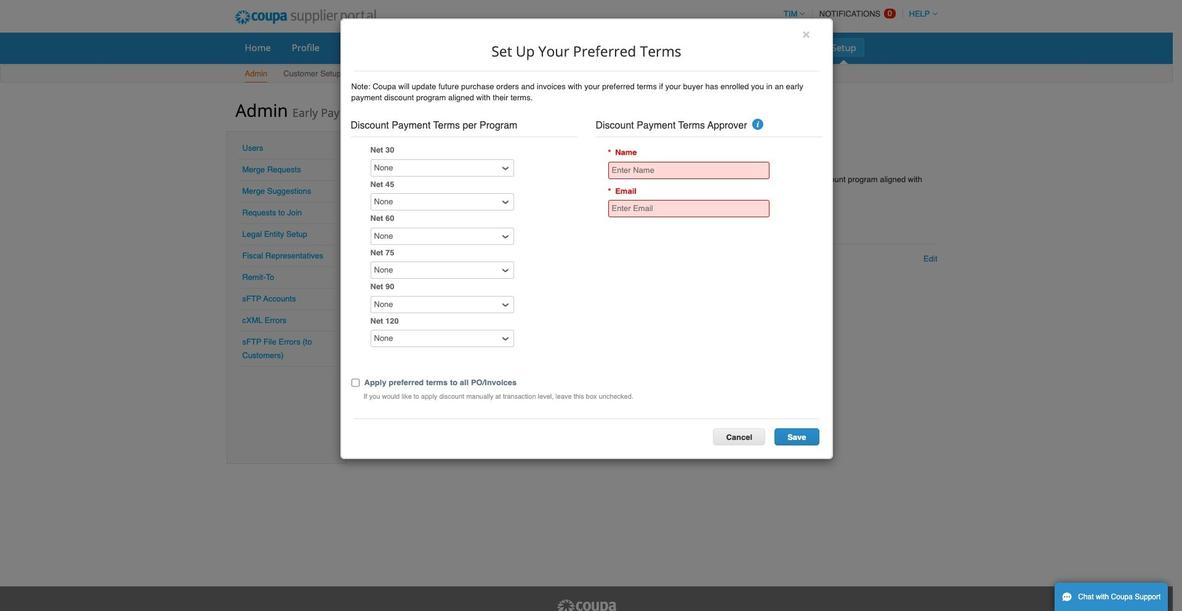 Task type: locate. For each thing, give the bounding box(es) containing it.
info image
[[752, 119, 763, 130]]

1 vertical spatial coupa supplier portal image
[[556, 599, 617, 612]]

coupa supplier portal image
[[226, 2, 385, 33], [556, 599, 617, 612]]

0 vertical spatial coupa supplier portal image
[[226, 2, 385, 33]]

None checkbox
[[351, 375, 359, 391]]

0 horizontal spatial coupa supplier portal image
[[226, 2, 385, 33]]

1 horizontal spatial coupa supplier portal image
[[556, 599, 617, 612]]



Task type: vqa. For each thing, say whether or not it's contained in the screenshot.
Checkbox
yes



Task type: describe. For each thing, give the bounding box(es) containing it.
Enter Email text field
[[608, 200, 769, 217]]

Enter Name text field
[[608, 162, 769, 179]]



